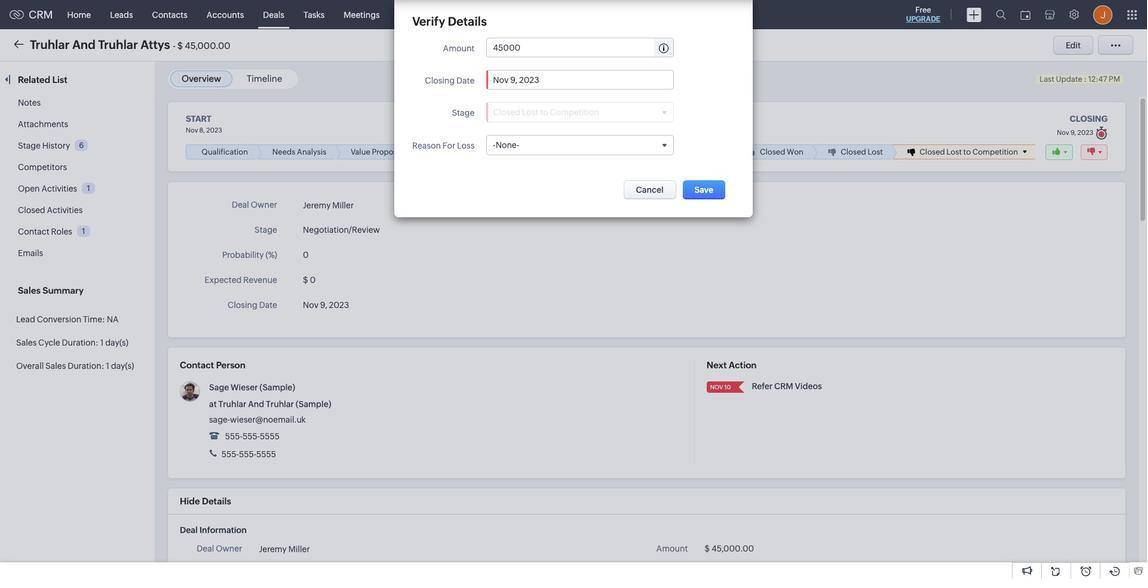 Task type: vqa. For each thing, say whether or not it's contained in the screenshot.


Task type: locate. For each thing, give the bounding box(es) containing it.
0 vertical spatial date
[[456, 76, 475, 85]]

calls link
[[389, 0, 427, 29]]

closed right won
[[841, 148, 866, 157]]

1 horizontal spatial negotiation/review
[[651, 148, 723, 157]]

2 lost from the left
[[947, 148, 962, 157]]

None button
[[623, 180, 676, 200], [683, 180, 725, 200], [623, 180, 676, 200], [683, 180, 725, 200]]

0 vertical spatial 555-555-5555
[[223, 432, 280, 442]]

1 vertical spatial details
[[202, 497, 231, 507]]

555-
[[225, 432, 243, 442], [243, 432, 260, 442], [222, 450, 239, 459], [239, 450, 256, 459]]

1 horizontal spatial -
[[493, 140, 496, 150]]

last
[[1040, 75, 1054, 84]]

0 horizontal spatial closing
[[228, 301, 257, 310]]

closed lost
[[841, 148, 883, 157]]

cycle
[[38, 338, 60, 348]]

0 horizontal spatial stage
[[18, 141, 41, 151]]

deals link
[[254, 0, 294, 29]]

closed for closed activities
[[18, 206, 45, 215]]

0 vertical spatial closing date
[[425, 76, 475, 85]]

0 horizontal spatial -
[[173, 40, 176, 50]]

probability (%)
[[222, 250, 277, 260]]

- inside truhlar and truhlar attys - $ 45,000.00
[[173, 40, 176, 50]]

12:47
[[1088, 75, 1107, 84]]

free
[[915, 5, 931, 14]]

0 vertical spatial 0
[[303, 250, 309, 260]]

1 horizontal spatial 9,
[[1071, 129, 1076, 136]]

1 horizontal spatial details
[[448, 14, 487, 28]]

negotiation/review
[[651, 148, 723, 157], [303, 225, 380, 235]]

reason for loss
[[412, 141, 475, 151]]

crm right refer
[[774, 382, 793, 391]]

value
[[351, 148, 370, 157]]

0 vertical spatial -
[[173, 40, 176, 50]]

1 vertical spatial closing
[[228, 301, 257, 310]]

wieser
[[231, 383, 258, 393]]

9,
[[1071, 129, 1076, 136], [320, 301, 327, 310]]

0 vertical spatial jeremy
[[303, 201, 331, 211]]

reports
[[437, 10, 467, 19]]

1 vertical spatial miller
[[288, 545, 310, 554]]

sales down cycle
[[45, 361, 66, 371]]

1 vertical spatial owner
[[216, 544, 242, 554]]

1 horizontal spatial stage
[[255, 225, 277, 235]]

crm
[[29, 8, 53, 21], [774, 382, 793, 391]]

45,000.00 inside truhlar and truhlar attys - $ 45,000.00
[[185, 40, 230, 50]]

0 vertical spatial amount
[[443, 44, 475, 53]]

upgrade
[[906, 15, 940, 23]]

proposal/price quote
[[550, 148, 627, 157]]

truhlar and truhlar attys - $ 45,000.00
[[30, 37, 230, 51]]

next
[[707, 360, 727, 370]]

closed
[[760, 148, 785, 157], [841, 148, 866, 157], [920, 148, 945, 157], [18, 206, 45, 215]]

2023 for start
[[206, 127, 222, 134]]

(sample)
[[259, 383, 295, 393], [296, 400, 331, 409]]

0 horizontal spatial and
[[72, 37, 96, 51]]

nov inside 'closing nov 9, 2023'
[[1057, 129, 1069, 136]]

2 horizontal spatial 2023
[[1077, 129, 1093, 136]]

stage up competitors link
[[18, 141, 41, 151]]

1 right open activities on the top left
[[87, 184, 90, 193]]

crm left 'home' 'link'
[[29, 8, 53, 21]]

sales left cycle
[[16, 338, 37, 348]]

miller
[[332, 201, 354, 211], [288, 545, 310, 554]]

1 vertical spatial deal owner
[[197, 544, 242, 554]]

contact up emails
[[18, 227, 49, 237]]

details right hide
[[202, 497, 231, 507]]

visits link
[[605, 0, 644, 29]]

1 vertical spatial $
[[303, 275, 308, 285]]

None text field
[[493, 43, 603, 52]]

5555
[[260, 432, 280, 442], [256, 450, 276, 459]]

1 vertical spatial 555-555-5555
[[220, 450, 276, 459]]

closed activities link
[[18, 206, 83, 215]]

overall sales duration: 1 day(s)
[[16, 361, 134, 371]]

0 up nov 9, 2023
[[310, 275, 316, 285]]

1 vertical spatial 9,
[[320, 301, 327, 310]]

lead conversion time: na
[[16, 315, 119, 324]]

2023 inside 'closing nov 9, 2023'
[[1077, 129, 1093, 136]]

1 vertical spatial 0
[[310, 275, 316, 285]]

1 horizontal spatial date
[[456, 76, 475, 85]]

1 horizontal spatial lost
[[947, 148, 962, 157]]

closing
[[425, 76, 455, 85], [228, 301, 257, 310]]

555-555-5555
[[223, 432, 280, 442], [220, 450, 276, 459]]

0 vertical spatial 45,000.00
[[185, 40, 230, 50]]

1 lost from the left
[[868, 148, 883, 157]]

activities up 'roles'
[[47, 206, 83, 215]]

lost for closed lost to competition
[[947, 148, 962, 157]]

jeremy miller
[[303, 201, 354, 211], [259, 545, 310, 554]]

sage wieser (sample) link
[[209, 383, 295, 393]]

1 horizontal spatial closing
[[425, 76, 455, 85]]

(sample) up truhlar and truhlar (sample) link
[[259, 383, 295, 393]]

won
[[787, 148, 804, 157]]

closing date down verify details
[[425, 76, 475, 85]]

hide details
[[180, 497, 231, 507]]

1 vertical spatial activities
[[47, 206, 83, 215]]

details right verify
[[448, 14, 487, 28]]

crm link
[[10, 8, 53, 21]]

contact
[[18, 227, 49, 237], [180, 360, 214, 370]]

2023
[[206, 127, 222, 134], [1077, 129, 1093, 136], [329, 301, 349, 310]]

2023 inside start nov 8, 2023
[[206, 127, 222, 134]]

home link
[[58, 0, 100, 29]]

- left the makers
[[493, 140, 496, 150]]

closed left to
[[920, 148, 945, 157]]

hide
[[180, 497, 200, 507]]

deal owner
[[232, 200, 277, 210], [197, 544, 242, 554]]

amount down verify details
[[443, 44, 475, 53]]

- inside field
[[493, 140, 496, 150]]

1 vertical spatial day(s)
[[111, 361, 134, 371]]

deal down deal information
[[197, 544, 214, 554]]

nov inside start nov 8, 2023
[[186, 127, 198, 134]]

(sample) up the wieser@noemail.uk
[[296, 400, 331, 409]]

sales
[[18, 286, 41, 296], [16, 338, 37, 348], [45, 361, 66, 371]]

1 horizontal spatial and
[[248, 400, 264, 409]]

stage history
[[18, 141, 70, 151]]

nov
[[186, 127, 198, 134], [1057, 129, 1069, 136], [303, 301, 318, 310], [710, 384, 723, 391]]

0 vertical spatial day(s)
[[105, 338, 128, 348]]

stage up loss in the top of the page
[[452, 108, 475, 118]]

0 vertical spatial duration:
[[62, 338, 98, 348]]

closing date down revenue
[[228, 301, 277, 310]]

0 vertical spatial deal owner
[[232, 200, 277, 210]]

activities up closed activities
[[41, 184, 77, 194]]

0 horizontal spatial 0
[[303, 250, 309, 260]]

makers
[[500, 148, 526, 157]]

1 vertical spatial amount
[[656, 544, 688, 554]]

0 horizontal spatial lost
[[868, 148, 883, 157]]

truhlar right at
[[218, 400, 246, 409]]

2 vertical spatial $
[[705, 544, 710, 554]]

0 vertical spatial $
[[177, 40, 183, 50]]

sage
[[209, 383, 229, 393]]

1 vertical spatial stage
[[18, 141, 41, 151]]

amount left the $  45,000.00
[[656, 544, 688, 554]]

accounts link
[[197, 0, 254, 29]]

1
[[87, 184, 90, 193], [82, 227, 85, 236], [100, 338, 104, 348], [106, 361, 109, 371]]

jeremy
[[303, 201, 331, 211], [259, 545, 287, 554]]

deal owner up probability (%)
[[232, 200, 277, 210]]

0 vertical spatial miller
[[332, 201, 354, 211]]

closed down open
[[18, 206, 45, 215]]

0 vertical spatial details
[[448, 14, 487, 28]]

closing nov 9, 2023
[[1057, 114, 1108, 136]]

0
[[303, 250, 309, 260], [310, 275, 316, 285]]

0 horizontal spatial details
[[202, 497, 231, 507]]

1 vertical spatial date
[[259, 301, 277, 310]]

0 horizontal spatial closing date
[[228, 301, 277, 310]]

0 vertical spatial 9,
[[1071, 129, 1076, 136]]

lost
[[868, 148, 883, 157], [947, 148, 962, 157]]

sales for sales summary
[[18, 286, 41, 296]]

0 horizontal spatial miller
[[288, 545, 310, 554]]

1 vertical spatial sales
[[16, 338, 37, 348]]

duration:
[[62, 338, 98, 348], [68, 361, 104, 371]]

nov left 8,
[[186, 127, 198, 134]]

0 vertical spatial sales
[[18, 286, 41, 296]]

0 horizontal spatial 2023
[[206, 127, 222, 134]]

1 horizontal spatial 2023
[[329, 301, 349, 310]]

owner up (%)
[[251, 200, 277, 210]]

edit
[[1066, 40, 1081, 50]]

1 vertical spatial closing date
[[228, 301, 277, 310]]

1 right 'roles'
[[82, 227, 85, 236]]

and up the sage-wieser@noemail.uk
[[248, 400, 264, 409]]

date
[[456, 76, 475, 85], [259, 301, 277, 310]]

overall
[[16, 361, 44, 371]]

value proposition
[[351, 148, 413, 157]]

history
[[42, 141, 70, 151]]

1 vertical spatial crm
[[774, 382, 793, 391]]

deal up 'probability'
[[232, 200, 249, 210]]

1 horizontal spatial contact
[[180, 360, 214, 370]]

leads link
[[100, 0, 143, 29]]

0 horizontal spatial $
[[177, 40, 183, 50]]

0 horizontal spatial negotiation/review
[[303, 225, 380, 235]]

hide details link
[[180, 497, 231, 507]]

stage history link
[[18, 141, 70, 151]]

$ 0
[[303, 275, 316, 285]]

deal down hide
[[180, 526, 198, 535]]

1 vertical spatial duration:
[[68, 361, 104, 371]]

(%)
[[266, 250, 277, 260]]

pm
[[1109, 75, 1120, 84]]

0 horizontal spatial amount
[[443, 44, 475, 53]]

owner down information
[[216, 544, 242, 554]]

duration: up overall sales duration: 1 day(s)
[[62, 338, 98, 348]]

sales for sales cycle duration: 1 day(s)
[[16, 338, 37, 348]]

1 down time:
[[100, 338, 104, 348]]

deal owner down information
[[197, 544, 242, 554]]

and down home
[[72, 37, 96, 51]]

0 horizontal spatial crm
[[29, 8, 53, 21]]

at truhlar and truhlar (sample)
[[209, 400, 331, 409]]

1 horizontal spatial $
[[303, 275, 308, 285]]

reason
[[412, 141, 441, 151]]

duration: for overall sales duration:
[[68, 361, 104, 371]]

sales up lead
[[18, 286, 41, 296]]

1 horizontal spatial jeremy
[[303, 201, 331, 211]]

related
[[18, 75, 50, 85]]

1 horizontal spatial 0
[[310, 275, 316, 285]]

:
[[1084, 75, 1087, 84]]

attys
[[141, 37, 170, 51]]

2 vertical spatial sales
[[45, 361, 66, 371]]

$ for expected revenue
[[303, 275, 308, 285]]

to
[[963, 148, 971, 157]]

0 horizontal spatial owner
[[216, 544, 242, 554]]

1 vertical spatial -
[[493, 140, 496, 150]]

stage up (%)
[[255, 225, 277, 235]]

- right attys
[[173, 40, 176, 50]]

0 horizontal spatial contact
[[18, 227, 49, 237]]

2 vertical spatial deal
[[197, 544, 214, 554]]

0 up $ 0
[[303, 250, 309, 260]]

day(s) for overall sales duration: 1 day(s)
[[111, 361, 134, 371]]

lost for closed lost
[[868, 148, 883, 157]]

closed left won
[[760, 148, 785, 157]]

nov down the update
[[1057, 129, 1069, 136]]

closed for closed lost to competition
[[920, 148, 945, 157]]

start
[[186, 114, 212, 124]]

amount
[[443, 44, 475, 53], [656, 544, 688, 554]]

0 horizontal spatial 45,000.00
[[185, 40, 230, 50]]

tasks
[[303, 10, 325, 19]]

0 vertical spatial negotiation/review
[[651, 148, 723, 157]]

0 vertical spatial 5555
[[260, 432, 280, 442]]

start nov 8, 2023
[[186, 114, 222, 134]]

truhlar down crm link on the left top of the page
[[30, 37, 70, 51]]

0 vertical spatial owner
[[251, 200, 277, 210]]

1 vertical spatial 45,000.00
[[712, 544, 754, 554]]

summary
[[42, 286, 84, 296]]

duration: down sales cycle duration: 1 day(s)
[[68, 361, 104, 371]]

2 horizontal spatial stage
[[452, 108, 475, 118]]

contact up sage
[[180, 360, 214, 370]]

0 vertical spatial contact
[[18, 227, 49, 237]]

0 vertical spatial crm
[[29, 8, 53, 21]]

2 horizontal spatial $
[[705, 544, 710, 554]]

1 vertical spatial contact
[[180, 360, 214, 370]]

1 vertical spatial 5555
[[256, 450, 276, 459]]



Task type: describe. For each thing, give the bounding box(es) containing it.
1 horizontal spatial crm
[[774, 382, 793, 391]]

contacts link
[[143, 0, 197, 29]]

closed for closed lost
[[841, 148, 866, 157]]

verify
[[412, 14, 445, 28]]

overview link
[[182, 73, 221, 84]]

$ for amount
[[705, 544, 710, 554]]

1 horizontal spatial amount
[[656, 544, 688, 554]]

contact person
[[180, 360, 246, 370]]

sage wieser (sample)
[[209, 383, 295, 393]]

deal information
[[180, 526, 247, 535]]

0 horizontal spatial 9,
[[320, 301, 327, 310]]

emails
[[18, 249, 43, 258]]

attachments
[[18, 119, 68, 129]]

sage-
[[209, 415, 230, 425]]

update
[[1056, 75, 1082, 84]]

at
[[209, 400, 217, 409]]

attachments link
[[18, 119, 68, 129]]

sales summary
[[18, 286, 84, 296]]

truhlar down leads link
[[98, 37, 138, 51]]

0 horizontal spatial date
[[259, 301, 277, 310]]

none-
[[496, 140, 519, 150]]

open activities link
[[18, 184, 77, 194]]

truhlar up the wieser@noemail.uk
[[266, 400, 294, 409]]

refer crm videos
[[752, 382, 822, 391]]

conversion
[[37, 315, 81, 324]]

competitors
[[18, 163, 67, 172]]

needs
[[272, 148, 295, 157]]

next action
[[707, 360, 757, 370]]

verify details
[[412, 14, 487, 28]]

$  45,000.00
[[705, 544, 754, 554]]

1 vertical spatial deal
[[180, 526, 198, 535]]

closed for closed won
[[760, 148, 785, 157]]

timeline link
[[247, 73, 282, 84]]

competition
[[972, 148, 1018, 157]]

1 horizontal spatial owner
[[251, 200, 277, 210]]

expected
[[205, 275, 242, 285]]

visits
[[614, 10, 635, 19]]

nov 10
[[710, 384, 731, 391]]

-none-
[[493, 140, 519, 150]]

0 vertical spatial closing
[[425, 76, 455, 85]]

2023 for closing
[[1077, 129, 1093, 136]]

meetings
[[344, 10, 380, 19]]

nov down $ 0
[[303, 301, 318, 310]]

duration: for sales cycle duration:
[[62, 338, 98, 348]]

0 vertical spatial (sample)
[[259, 383, 295, 393]]

details for hide details
[[202, 497, 231, 507]]

quote
[[604, 148, 627, 157]]

closed won
[[760, 148, 804, 157]]

1 down sales cycle duration: 1 day(s)
[[106, 361, 109, 371]]

day(s) for sales cycle duration: 1 day(s)
[[105, 338, 128, 348]]

projects
[[654, 10, 685, 19]]

documents link
[[541, 0, 605, 29]]

0 vertical spatial deal
[[232, 200, 249, 210]]

edit button
[[1053, 36, 1093, 55]]

1 horizontal spatial 45,000.00
[[712, 544, 754, 554]]

1 vertical spatial and
[[248, 400, 264, 409]]

free upgrade
[[906, 5, 940, 23]]

sage-wieser@noemail.uk link
[[209, 415, 306, 425]]

1 vertical spatial jeremy miller
[[259, 545, 310, 554]]

0 vertical spatial jeremy miller
[[303, 201, 354, 211]]

for
[[443, 141, 455, 151]]

contacts
[[152, 10, 188, 19]]

list
[[52, 75, 67, 85]]

campaigns link
[[477, 0, 541, 29]]

analysis
[[297, 148, 326, 157]]

needs analysis
[[272, 148, 326, 157]]

contact for contact person
[[180, 360, 214, 370]]

contact for contact roles
[[18, 227, 49, 237]]

overview
[[182, 73, 221, 84]]

timeline
[[247, 73, 282, 84]]

related list
[[18, 75, 69, 85]]

1 horizontal spatial closing date
[[425, 76, 475, 85]]

campaigns
[[486, 10, 531, 19]]

proposition
[[372, 148, 413, 157]]

details for verify details
[[448, 14, 487, 28]]

documents
[[550, 10, 595, 19]]

deals
[[263, 10, 284, 19]]

open
[[18, 184, 40, 194]]

-None- field
[[487, 136, 673, 155]]

mmm d, yyyy text field
[[493, 75, 641, 85]]

9, inside 'closing nov 9, 2023'
[[1071, 129, 1076, 136]]

profile element
[[1086, 0, 1120, 29]]

accounts
[[207, 10, 244, 19]]

1 vertical spatial jeremy
[[259, 545, 287, 554]]

closed lost to competition
[[920, 148, 1018, 157]]

videos
[[795, 382, 822, 391]]

6
[[79, 141, 84, 150]]

closed activities
[[18, 206, 83, 215]]

proposal/price
[[550, 148, 603, 157]]

na
[[107, 315, 119, 324]]

expected revenue
[[205, 275, 277, 285]]

person
[[216, 360, 246, 370]]

qualification
[[202, 148, 248, 157]]

0 vertical spatial and
[[72, 37, 96, 51]]

information
[[199, 526, 247, 535]]

activities for closed activities
[[47, 206, 83, 215]]

probability
[[222, 250, 264, 260]]

action
[[729, 360, 757, 370]]

emails link
[[18, 249, 43, 258]]

2 vertical spatial stage
[[255, 225, 277, 235]]

decision
[[467, 148, 498, 157]]

1 vertical spatial (sample)
[[296, 400, 331, 409]]

last update : 12:47 pm
[[1040, 75, 1120, 84]]

profile image
[[1093, 5, 1112, 24]]

$ inside truhlar and truhlar attys - $ 45,000.00
[[177, 40, 183, 50]]

0 vertical spatial stage
[[452, 108, 475, 118]]

home
[[67, 10, 91, 19]]

contact roles link
[[18, 227, 72, 237]]

roles
[[51, 227, 72, 237]]

loss
[[457, 141, 475, 151]]

nov left 10
[[710, 384, 723, 391]]

reports link
[[427, 0, 477, 29]]

refer
[[752, 382, 773, 391]]

1 horizontal spatial miller
[[332, 201, 354, 211]]

projects link
[[644, 0, 695, 29]]

activities for open activities
[[41, 184, 77, 194]]

lead
[[16, 315, 35, 324]]

1 vertical spatial negotiation/review
[[303, 225, 380, 235]]

8,
[[199, 127, 205, 134]]

closing
[[1070, 114, 1108, 124]]



